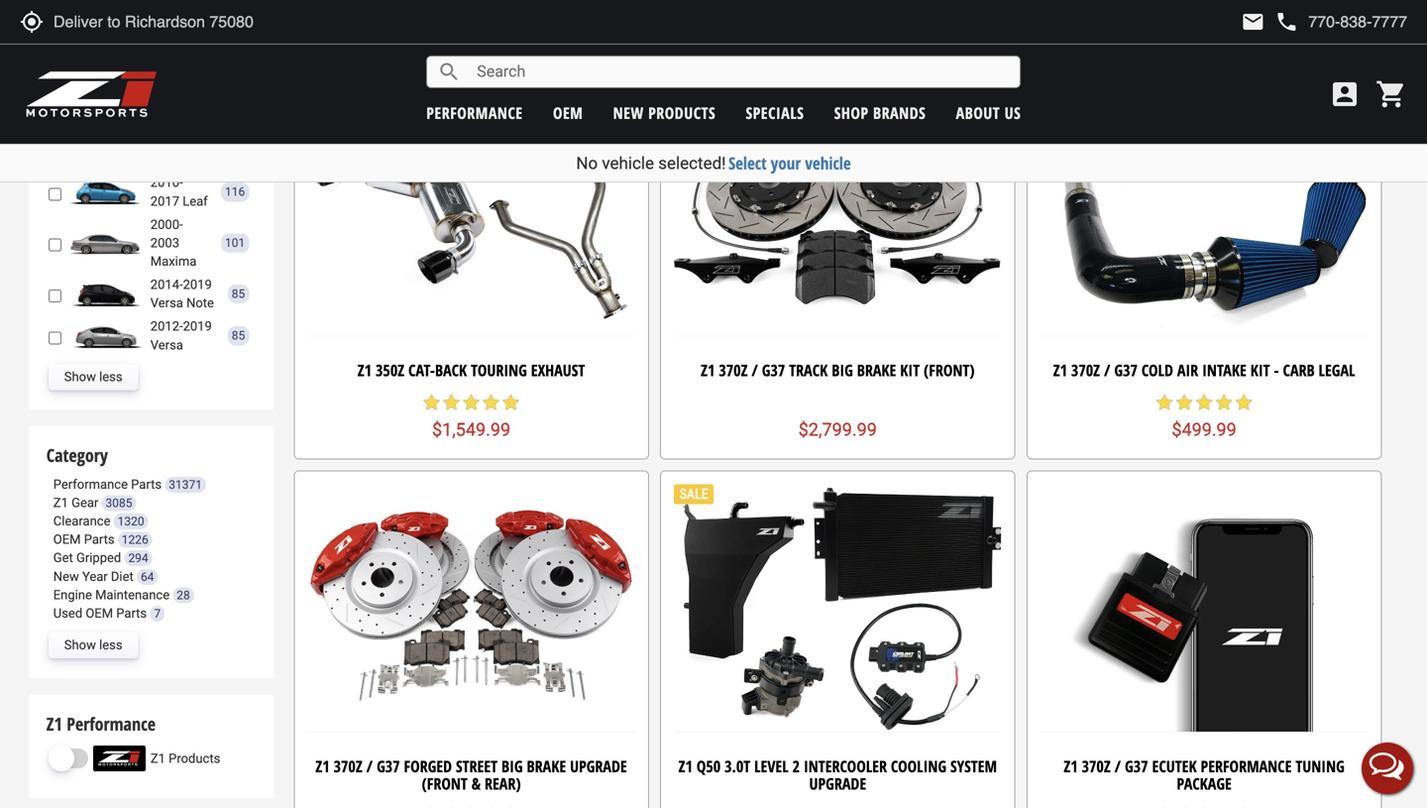 Task type: locate. For each thing, give the bounding box(es) containing it.
performance right ecutek
[[1201, 755, 1292, 777]]

kit left '-'
[[1251, 359, 1271, 381]]

z1 inside z1 370z / g37 forged street big brake upgrade (front & rear)
[[316, 755, 330, 777]]

Search search field
[[461, 57, 1021, 87]]

note
[[186, 296, 214, 311]]

1 vertical spatial parts
[[84, 532, 115, 547]]

performance up gear
[[53, 477, 128, 492]]

null image up nissan maxima a33b 2000 2001 2002 2003 image in the top of the page
[[66, 179, 146, 205]]

g37 for ecutek
[[1126, 755, 1149, 777]]

/ for ecutek
[[1115, 755, 1122, 777]]

parts down maintenance
[[116, 606, 147, 621]]

2010- 2017 leaf
[[151, 175, 208, 209]]

2019 for 2012-2019 versa
[[183, 319, 212, 334]]

less down maintenance
[[99, 638, 122, 653]]

upgrade right rear)
[[570, 755, 627, 777]]

g37
[[762, 359, 786, 381], [1115, 359, 1138, 381], [377, 755, 400, 777], [1126, 755, 1149, 777]]

116
[[225, 185, 245, 199]]

legal
[[1319, 359, 1356, 381]]

1 vertical spatial 2010-
[[151, 175, 183, 190]]

2010- inside 2010- 2019 q70
[[151, 73, 183, 88]]

294
[[128, 552, 148, 565]]

(front)
[[924, 359, 975, 381]]

big right street
[[502, 755, 523, 777]]

specials
[[746, 102, 805, 123]]

oem right the used
[[86, 606, 113, 621]]

sentra
[[151, 115, 187, 130]]

g37 left forged
[[377, 755, 400, 777]]

z1 inside category performance parts 31371 z1 gear 3085 clearance 1320 oem parts 1226 get gripped 294 new year diet 64 engine maintenance 28 used oem parts 7
[[53, 495, 68, 510]]

1 show less from the top
[[64, 369, 122, 384]]

/ left cold
[[1105, 359, 1111, 381]]

/ left forged
[[367, 755, 373, 777]]

1 null image from the top
[[66, 26, 146, 52]]

z1 products
[[151, 751, 220, 766]]

parts up 3085
[[131, 477, 162, 492]]

$674.99
[[412, 23, 477, 44]]

show less button up category
[[48, 364, 138, 390]]

null image down the z1 motorsports logo
[[66, 128, 146, 154]]

2 vertical spatial 2019
[[183, 319, 212, 334]]

big
[[832, 359, 854, 381], [502, 755, 523, 777]]

nissan maxima a33b 2000 2001 2002 2003 image
[[66, 230, 146, 256]]

forged
[[404, 755, 452, 777]]

1 vertical spatial show less button
[[48, 633, 138, 658]]

1 vertical spatial less
[[99, 638, 122, 653]]

my_location
[[20, 10, 44, 34]]

versa down 2014-
[[151, 296, 183, 311]]

370z for z1 370z / g37 ecutek performance tuning package
[[1082, 755, 1111, 777]]

370z inside the z1 370z / g37 ecutek performance tuning package
[[1082, 755, 1111, 777]]

show less button down the used
[[48, 633, 138, 658]]

versa for 2014-2019 versa note
[[151, 296, 183, 311]]

about
[[956, 102, 1001, 123]]

2010- up 2017
[[151, 175, 183, 190]]

28
[[177, 588, 190, 602]]

1 horizontal spatial upgrade
[[810, 773, 867, 794]]

2010- down m35/m45
[[151, 73, 183, 88]]

upgrade inside z1 q50 3.0t level 2 intercooler cooling system upgrade
[[810, 773, 867, 794]]

2 2010- from the top
[[151, 175, 183, 190]]

1 horizontal spatial big
[[832, 359, 854, 381]]

2 kit from the left
[[1251, 359, 1271, 381]]

intake
[[1203, 359, 1247, 381]]

1 vertical spatial show
[[64, 638, 96, 653]]

track
[[790, 359, 828, 381]]

1 vertical spatial 2019
[[183, 277, 212, 292]]

2 less from the top
[[99, 638, 122, 653]]

2019 up sentra
[[151, 92, 179, 107]]

year
[[82, 569, 108, 584]]

upgrade inside z1 370z / g37 forged street big brake upgrade (front & rear)
[[570, 755, 627, 777]]

2019 inside 2014-2019 versa note
[[183, 277, 212, 292]]

2 85 from the top
[[232, 329, 245, 343]]

3 star from the left
[[462, 393, 481, 413]]

5 null image from the top
[[66, 281, 146, 307]]

ecutek
[[1153, 755, 1197, 777]]

370z left forged
[[334, 755, 363, 777]]

None checkbox
[[48, 33, 61, 50], [48, 84, 61, 101], [48, 186, 61, 203], [48, 237, 61, 254], [48, 330, 61, 346], [48, 33, 61, 50], [48, 84, 61, 101], [48, 186, 61, 203], [48, 237, 61, 254], [48, 330, 61, 346]]

370z left ecutek
[[1082, 755, 1111, 777]]

z1 inside z1 q50 3.0t level 2 intercooler cooling system upgrade
[[679, 755, 693, 777]]

cat-
[[409, 359, 435, 381]]

show less button
[[48, 364, 138, 390], [48, 633, 138, 658]]

3 null image from the top
[[66, 128, 146, 154]]

g37 inside z1 370z / g37 forged street big brake upgrade (front & rear)
[[377, 755, 400, 777]]

brake right rear)
[[527, 755, 566, 777]]

$2,799.99
[[799, 420, 877, 440]]

2005- 2010 m35/m45
[[151, 13, 207, 65]]

null image
[[66, 26, 146, 52], [66, 77, 146, 103], [66, 128, 146, 154], [66, 179, 146, 205], [66, 281, 146, 307], [66, 323, 146, 349]]

performance up z1 products
[[67, 712, 156, 736]]

z1 for z1 performance
[[46, 712, 62, 736]]

g37 for track
[[762, 359, 786, 381]]

2019 inside 2012-2019 versa
[[183, 319, 212, 334]]

oem up no
[[553, 102, 583, 123]]

1226
[[122, 533, 148, 547]]

used
[[53, 606, 82, 621]]

0 vertical spatial 2010-
[[151, 73, 183, 88]]

370z
[[719, 359, 748, 381], [1072, 359, 1101, 381], [334, 755, 363, 777], [1082, 755, 1111, 777]]

85 right note
[[232, 287, 245, 301]]

vehicle inside no vehicle selected! select your vehicle
[[602, 153, 655, 173]]

z1 370z / g37 ecutek performance tuning package
[[1064, 755, 1345, 794]]

system
[[951, 755, 998, 777]]

1 vertical spatial brake
[[527, 755, 566, 777]]

2019 down note
[[183, 319, 212, 334]]

$674.99 $708.99
[[412, 23, 531, 44]]

/ for forged
[[367, 755, 373, 777]]

4 null image from the top
[[66, 179, 146, 205]]

versa inside 2012-2019 versa
[[151, 337, 183, 352]]

2 show less from the top
[[64, 638, 122, 653]]

2 horizontal spatial oem
[[553, 102, 583, 123]]

1 horizontal spatial kit
[[1251, 359, 1271, 381]]

engine
[[53, 587, 92, 602]]

0 horizontal spatial vehicle
[[602, 153, 655, 173]]

vehicle right no
[[602, 153, 655, 173]]

g37 left track
[[762, 359, 786, 381]]

6 null image from the top
[[66, 323, 146, 349]]

get
[[53, 551, 73, 565]]

/ left ecutek
[[1115, 755, 1122, 777]]

products
[[649, 102, 716, 123]]

performance inside category performance parts 31371 z1 gear 3085 clearance 1320 oem parts 1226 get gripped 294 new year diet 64 engine maintenance 28 used oem parts 7
[[53, 477, 128, 492]]

0 horizontal spatial big
[[502, 755, 523, 777]]

upgrade right 2
[[810, 773, 867, 794]]

performance
[[53, 477, 128, 492], [67, 712, 156, 736], [1201, 755, 1292, 777]]

parts
[[131, 477, 162, 492], [84, 532, 115, 547], [116, 606, 147, 621]]

kit left (front)
[[901, 359, 920, 381]]

g37 left ecutek
[[1126, 755, 1149, 777]]

5 star from the left
[[501, 393, 521, 413]]

z1 inside the z1 370z / g37 ecutek performance tuning package
[[1064, 755, 1079, 777]]

less for second show less button from the top of the page
[[99, 638, 122, 653]]

2003
[[151, 235, 179, 250]]

1 horizontal spatial brake
[[858, 359, 897, 381]]

/
[[752, 359, 758, 381], [1105, 359, 1111, 381], [367, 755, 373, 777], [1115, 755, 1122, 777]]

null image left 2010- 2019 q70
[[66, 77, 146, 103]]

1 vertical spatial versa
[[151, 337, 183, 352]]

null image for 2014-2019 versa note
[[66, 281, 146, 307]]

2010- 2019 q70
[[151, 73, 206, 107]]

rear)
[[485, 773, 521, 794]]

1 vertical spatial show less
[[64, 638, 122, 653]]

star
[[422, 393, 442, 413], [442, 393, 462, 413], [462, 393, 481, 413], [481, 393, 501, 413], [501, 393, 521, 413], [1155, 393, 1175, 413], [1175, 393, 1195, 413], [1195, 393, 1215, 413], [1215, 393, 1235, 413], [1235, 393, 1255, 413]]

370z inside z1 370z / g37 forged street big brake upgrade (front & rear)
[[334, 755, 363, 777]]

2 versa from the top
[[151, 337, 183, 352]]

1 versa from the top
[[151, 296, 183, 311]]

cold
[[1142, 359, 1174, 381]]

1320
[[118, 515, 144, 529]]

show less up category
[[64, 369, 122, 384]]

101
[[225, 236, 245, 250]]

1 2010- from the top
[[151, 73, 183, 88]]

0 vertical spatial 85
[[232, 287, 245, 301]]

85 right 2012-2019 versa
[[232, 329, 245, 343]]

null image up the z1 motorsports logo
[[66, 26, 146, 52]]

0 vertical spatial show less button
[[48, 364, 138, 390]]

1 85 from the top
[[232, 287, 245, 301]]

leaf
[[183, 194, 208, 209]]

/ inside z1 370z / g37 forged street big brake upgrade (front & rear)
[[367, 755, 373, 777]]

0 vertical spatial parts
[[131, 477, 162, 492]]

show down the used
[[64, 638, 96, 653]]

0 vertical spatial less
[[99, 369, 122, 384]]

big right track
[[832, 359, 854, 381]]

show less
[[64, 369, 122, 384], [64, 638, 122, 653]]

mail phone
[[1242, 10, 1299, 34]]

show up category
[[64, 369, 96, 384]]

null image for sentra (2007- 2012)
[[66, 128, 146, 154]]

7
[[154, 607, 161, 621]]

1 vertical spatial 85
[[232, 329, 245, 343]]

0 vertical spatial versa
[[151, 296, 183, 311]]

0 vertical spatial oem
[[553, 102, 583, 123]]

2 null image from the top
[[66, 77, 146, 103]]

parts up 'gripped'
[[84, 532, 115, 547]]

0 horizontal spatial kit
[[901, 359, 920, 381]]

2 vertical spatial oem
[[86, 606, 113, 621]]

2012-2019 versa
[[151, 319, 212, 352]]

1 vertical spatial performance
[[67, 712, 156, 736]]

/ left track
[[752, 359, 758, 381]]

performance for category
[[53, 477, 128, 492]]

None checkbox
[[48, 135, 61, 152], [48, 288, 61, 305], [48, 135, 61, 152], [48, 288, 61, 305]]

versa inside 2014-2019 versa note
[[151, 296, 183, 311]]

2
[[793, 755, 800, 777]]

show less for second show less button from the top of the page
[[64, 638, 122, 653]]

vehicle right your
[[806, 152, 851, 175]]

performance
[[427, 102, 523, 123]]

370z left cold
[[1072, 359, 1101, 381]]

0 vertical spatial show
[[64, 369, 96, 384]]

less up category
[[99, 369, 122, 384]]

1 kit from the left
[[901, 359, 920, 381]]

big inside z1 370z / g37 forged street big brake upgrade (front & rear)
[[502, 755, 523, 777]]

performance inside the z1 370z / g37 ecutek performance tuning package
[[1201, 755, 1292, 777]]

account_box link
[[1325, 78, 1366, 110]]

2019 up note
[[183, 277, 212, 292]]

0 vertical spatial big
[[832, 359, 854, 381]]

0 vertical spatial brake
[[858, 359, 897, 381]]

85
[[232, 287, 245, 301], [232, 329, 245, 343]]

&
[[472, 773, 481, 794]]

2 vertical spatial performance
[[1201, 755, 1292, 777]]

9 star from the left
[[1215, 393, 1235, 413]]

0 horizontal spatial brake
[[527, 755, 566, 777]]

shop
[[835, 102, 869, 123]]

g37 inside the z1 370z / g37 ecutek performance tuning package
[[1126, 755, 1149, 777]]

2019 inside 2010- 2019 q70
[[151, 92, 179, 107]]

1 less from the top
[[99, 369, 122, 384]]

brake right track
[[858, 359, 897, 381]]

show less down the used
[[64, 638, 122, 653]]

-
[[1275, 359, 1280, 381]]

z1 performance
[[46, 712, 156, 736]]

null image left 2012-
[[66, 323, 146, 349]]

$499.99
[[1172, 420, 1237, 440]]

0 horizontal spatial upgrade
[[570, 755, 627, 777]]

oem up get at the bottom of the page
[[53, 532, 81, 547]]

1 vertical spatial big
[[502, 755, 523, 777]]

shopping_cart
[[1376, 78, 1408, 110]]

3.0t
[[725, 755, 751, 777]]

null image down nissan maxima a33b 2000 2001 2002 2003 image in the top of the page
[[66, 281, 146, 307]]

31371
[[169, 478, 202, 492]]

mail
[[1242, 10, 1266, 34]]

2005-
[[151, 13, 183, 28]]

1 horizontal spatial vehicle
[[806, 152, 851, 175]]

versa for 2012-2019 versa
[[151, 337, 183, 352]]

370z for z1 370z / g37 forged street big brake upgrade (front & rear)
[[334, 755, 363, 777]]

versa
[[151, 296, 183, 311], [151, 337, 183, 352]]

0 vertical spatial 2019
[[151, 92, 179, 107]]

z1 350z cat-back touring exhaust
[[358, 359, 585, 381]]

0 vertical spatial performance
[[53, 477, 128, 492]]

0 vertical spatial show less
[[64, 369, 122, 384]]

/ for track
[[752, 359, 758, 381]]

2 show less button from the top
[[48, 633, 138, 658]]

/ inside the z1 370z / g37 ecutek performance tuning package
[[1115, 755, 1122, 777]]

1 vertical spatial oem
[[53, 532, 81, 547]]

versa down 2012-
[[151, 337, 183, 352]]

search
[[438, 60, 461, 84]]

air
[[1178, 359, 1199, 381]]

null image for 2012-2019 versa
[[66, 323, 146, 349]]

2019 for 2014-2019 versa note
[[183, 277, 212, 292]]

2010- inside the 2010- 2017 leaf
[[151, 175, 183, 190]]

about us link
[[956, 102, 1022, 123]]

370z left track
[[719, 359, 748, 381]]

g37 left cold
[[1115, 359, 1138, 381]]

$1,259.99
[[1134, 23, 1212, 44]]

7 star from the left
[[1175, 393, 1195, 413]]

q50
[[697, 755, 721, 777]]

less
[[99, 369, 122, 384], [99, 638, 122, 653]]



Task type: describe. For each thing, give the bounding box(es) containing it.
(front
[[422, 773, 468, 794]]

brands
[[874, 102, 926, 123]]

diet
[[111, 569, 134, 584]]

1 show from the top
[[64, 369, 96, 384]]

null image for 2010- 2019 q70
[[66, 77, 146, 103]]

0 horizontal spatial oem
[[53, 532, 81, 547]]

2019 for 2010- 2019 q70
[[151, 92, 179, 107]]

$708.99
[[487, 26, 531, 42]]

exhaust
[[531, 359, 585, 381]]

$1,549.99
[[432, 420, 511, 440]]

/ for cold
[[1105, 359, 1111, 381]]

touring
[[471, 359, 527, 381]]

z1 370z / g37 cold air intake kit - carb legal
[[1054, 359, 1356, 381]]

1 star from the left
[[422, 393, 442, 413]]

oem link
[[553, 102, 583, 123]]

performance link
[[427, 102, 523, 123]]

2000- 2003 maxima
[[151, 217, 197, 269]]

10 star from the left
[[1235, 393, 1255, 413]]

2 vertical spatial parts
[[116, 606, 147, 621]]

gear
[[71, 495, 98, 510]]

2000-
[[151, 217, 183, 232]]

carb
[[1284, 359, 1316, 381]]

new
[[613, 102, 644, 123]]

upgrade for big
[[570, 755, 627, 777]]

new
[[53, 569, 79, 584]]

select
[[729, 152, 767, 175]]

phone
[[1276, 10, 1299, 34]]

$7,399.99
[[799, 23, 877, 44]]

kit for (front)
[[901, 359, 920, 381]]

performance for z1
[[67, 712, 156, 736]]

category
[[46, 443, 108, 468]]

2010- for 2019
[[151, 73, 183, 88]]

z1 for z1 products
[[151, 751, 166, 766]]

brake inside z1 370z / g37 forged street big brake upgrade (front & rear)
[[527, 755, 566, 777]]

z1 370z / g37 forged street big brake upgrade (front & rear)
[[316, 755, 627, 794]]

z1 for z1 370z / g37 cold air intake kit - carb legal
[[1054, 359, 1068, 381]]

null image for 2010- 2017 leaf
[[66, 179, 146, 205]]

8 star from the left
[[1195, 393, 1215, 413]]

selected!
[[659, 153, 726, 173]]

85 for 2012-2019 versa
[[232, 329, 245, 343]]

2017
[[151, 194, 179, 209]]

gripped
[[76, 551, 121, 565]]

2014-
[[151, 277, 183, 292]]

$1,459.99
[[1222, 26, 1276, 42]]

star star star star star $1,549.99
[[422, 393, 521, 440]]

maintenance
[[95, 587, 170, 602]]

350z
[[376, 359, 405, 381]]

select your vehicle link
[[729, 152, 851, 175]]

m35/m45
[[151, 50, 207, 65]]

null image for 2005- 2010 m35/m45
[[66, 26, 146, 52]]

kit for -
[[1251, 359, 1271, 381]]

$1,259.99 $1,459.99
[[1134, 23, 1276, 44]]

z1 for z1 370z / g37 ecutek performance tuning package
[[1064, 755, 1079, 777]]

phone link
[[1276, 10, 1408, 34]]

shopping_cart link
[[1371, 78, 1408, 110]]

g37 for cold
[[1115, 359, 1138, 381]]

1 horizontal spatial oem
[[86, 606, 113, 621]]

no vehicle selected! select your vehicle
[[576, 152, 851, 175]]

6 star from the left
[[1155, 393, 1175, 413]]

z1 motorsports logo image
[[25, 69, 158, 119]]

z1 for z1 370z / g37 track big brake kit (front)
[[701, 359, 715, 381]]

q70
[[183, 92, 206, 107]]

less for second show less button from the bottom of the page
[[99, 369, 122, 384]]

153
[[225, 134, 245, 148]]

account_box
[[1330, 78, 1362, 110]]

g37 for forged
[[377, 755, 400, 777]]

category performance parts 31371 z1 gear 3085 clearance 1320 oem parts 1226 get gripped 294 new year diet 64 engine maintenance 28 used oem parts 7
[[46, 443, 202, 621]]

intercooler
[[804, 755, 887, 777]]

star star star star star $499.99
[[1155, 393, 1255, 440]]

2012)
[[151, 152, 184, 167]]

z1 370z / g37 track big brake kit (front)
[[701, 359, 975, 381]]

85 for 2014-2019 versa note
[[232, 287, 245, 301]]

back
[[435, 359, 467, 381]]

2010
[[151, 31, 179, 46]]

64
[[141, 570, 154, 584]]

z1 for z1 q50 3.0t level 2 intercooler cooling system upgrade
[[679, 755, 693, 777]]

2014-2019 versa note
[[151, 277, 214, 311]]

4 star from the left
[[481, 393, 501, 413]]

mail link
[[1242, 10, 1266, 34]]

new products link
[[613, 102, 716, 123]]

370z for z1 370z / g37 track big brake kit (front)
[[719, 359, 748, 381]]

upgrade for cooling
[[810, 773, 867, 794]]

370z for z1 370z / g37 cold air intake kit - carb legal
[[1072, 359, 1101, 381]]

products
[[169, 751, 220, 766]]

3085
[[106, 496, 132, 510]]

2 show from the top
[[64, 638, 96, 653]]

tuning
[[1296, 755, 1345, 777]]

287
[[225, 32, 245, 46]]

1 show less button from the top
[[48, 364, 138, 390]]

z1 for z1 350z cat-back touring exhaust
[[358, 359, 372, 381]]

maxima
[[151, 254, 197, 269]]

us
[[1005, 102, 1022, 123]]

specials link
[[746, 102, 805, 123]]

z1 q50 3.0t level 2 intercooler cooling system upgrade
[[679, 755, 998, 794]]

cooling
[[891, 755, 947, 777]]

2012-
[[151, 319, 183, 334]]

2 star from the left
[[442, 393, 462, 413]]

no
[[576, 153, 598, 173]]

z1 for z1 370z / g37 forged street big brake upgrade (front & rear)
[[316, 755, 330, 777]]

2010- for 2017
[[151, 175, 183, 190]]

shop brands
[[835, 102, 926, 123]]

shop brands link
[[835, 102, 926, 123]]

show less for second show less button from the bottom of the page
[[64, 369, 122, 384]]



Task type: vqa. For each thing, say whether or not it's contained in the screenshot.


